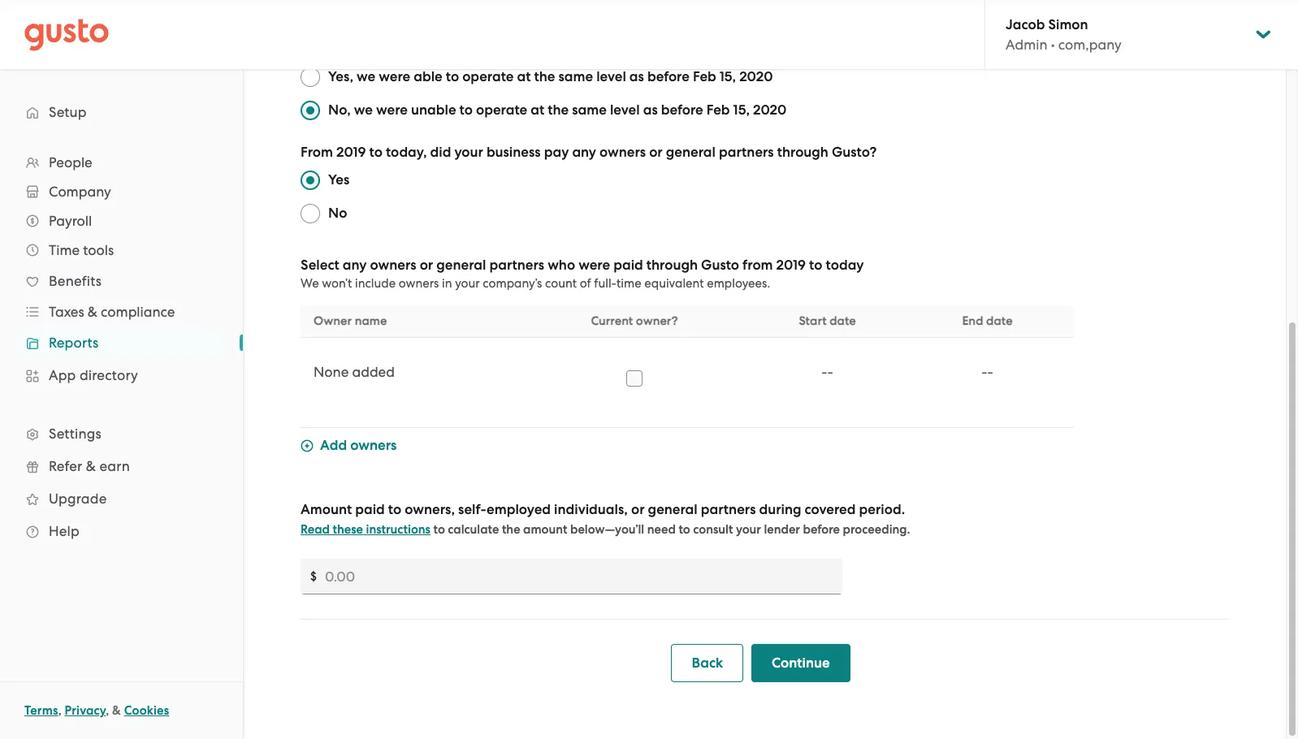 Task type: vqa. For each thing, say whether or not it's contained in the screenshot.
coverage
no



Task type: locate. For each thing, give the bounding box(es) containing it.
1 vertical spatial as
[[644, 102, 658, 119]]

won't
[[322, 276, 352, 291]]

-- down the start date
[[822, 364, 834, 380]]

1 vertical spatial 15,
[[734, 102, 750, 119]]

list containing people
[[0, 148, 243, 548]]

amount
[[524, 523, 568, 537]]

,
[[58, 704, 62, 719], [106, 704, 109, 719]]

partners
[[719, 144, 774, 161], [490, 257, 545, 274], [701, 502, 756, 519]]

1 vertical spatial before
[[661, 102, 704, 119]]

1 vertical spatial 2019
[[777, 257, 806, 274]]

compliance
[[101, 304, 175, 320]]

business
[[487, 144, 541, 161]]

1 vertical spatial we
[[354, 102, 373, 119]]

1 vertical spatial at
[[531, 102, 545, 119]]

at down yes, we were able to operate at the same level as before feb 15, 2020
[[531, 102, 545, 119]]

select
[[301, 257, 340, 274]]

we right yes,
[[357, 68, 376, 85]]

date right end
[[987, 314, 1013, 328]]

the for able
[[534, 68, 556, 85]]

partners inside select any owners or general partners who were paid through gusto from 2019 to today we won't include owners in your company's count of full-time equivalent employees.
[[490, 257, 545, 274]]

any inside select any owners or general partners who were paid through gusto from 2019 to today we won't include owners in your company's count of full-time equivalent employees.
[[343, 257, 367, 274]]

or inside select any owners or general partners who were paid through gusto from 2019 to today we won't include owners in your company's count of full-time equivalent employees.
[[420, 257, 433, 274]]

& inside 'link'
[[86, 458, 96, 475]]

0 vertical spatial paid
[[614, 257, 644, 274]]

from
[[301, 144, 333, 161]]

add
[[320, 437, 347, 454]]

general inside select any owners or general partners who were paid through gusto from 2019 to today we won't include owners in your company's count of full-time equivalent employees.
[[437, 257, 486, 274]]

0 vertical spatial were
[[379, 68, 411, 85]]

0 vertical spatial partners
[[719, 144, 774, 161]]

from
[[743, 257, 774, 274]]

time
[[617, 276, 642, 291]]

2 vertical spatial before
[[804, 523, 841, 537]]

0 vertical spatial any
[[573, 144, 597, 161]]

1 vertical spatial &
[[86, 458, 96, 475]]

date
[[830, 314, 857, 328], [987, 314, 1013, 328]]

0 vertical spatial feb
[[693, 68, 717, 85]]

2 vertical spatial your
[[736, 523, 762, 537]]

no,
[[328, 102, 351, 119]]

people
[[49, 154, 92, 171]]

1 vertical spatial were
[[376, 102, 408, 119]]

through up "equivalent"
[[647, 257, 698, 274]]

0 vertical spatial or
[[650, 144, 663, 161]]

0 vertical spatial general
[[666, 144, 716, 161]]

yes
[[328, 172, 350, 189]]

company button
[[16, 177, 227, 206]]

2 date from the left
[[987, 314, 1013, 328]]

were left able
[[379, 68, 411, 85]]

were for unable
[[376, 102, 408, 119]]

2020 for yes, we were able to operate at the same level as before feb 15, 2020
[[740, 68, 774, 85]]

company
[[49, 184, 111, 200]]

0 horizontal spatial any
[[343, 257, 367, 274]]

0 vertical spatial &
[[88, 304, 97, 320]]

0 vertical spatial before
[[648, 68, 690, 85]]

0 horizontal spatial date
[[830, 314, 857, 328]]

feb
[[693, 68, 717, 85], [707, 102, 730, 119]]

0 horizontal spatial ,
[[58, 704, 62, 719]]

paid up time
[[614, 257, 644, 274]]

0 vertical spatial we
[[357, 68, 376, 85]]

end date
[[963, 314, 1013, 328]]

your
[[455, 144, 484, 161], [455, 276, 480, 291], [736, 523, 762, 537]]

15,
[[720, 68, 737, 85], [734, 102, 750, 119]]

same for able
[[559, 68, 593, 85]]

at up no, we were unable to operate at the same level as before feb 15, 2020
[[517, 68, 531, 85]]

, left cookies button
[[106, 704, 109, 719]]

were left unable
[[376, 102, 408, 119]]

-
[[822, 364, 828, 380], [828, 364, 834, 380], [982, 364, 988, 380], [988, 364, 994, 380]]

through inside select any owners or general partners who were paid through gusto from 2019 to today we won't include owners in your company's count of full-time equivalent employees.
[[647, 257, 698, 274]]

owner
[[314, 314, 352, 328]]

app directory
[[49, 367, 138, 384]]

setup link
[[16, 98, 227, 127]]

start date
[[799, 314, 857, 328]]

yes,
[[328, 68, 354, 85]]

same for unable
[[572, 102, 607, 119]]

owners left in at the left
[[399, 276, 439, 291]]

pay
[[544, 144, 569, 161]]

the down yes, we were able to operate at the same level as before feb 15, 2020
[[548, 102, 569, 119]]

2 vertical spatial were
[[579, 257, 611, 274]]

1 horizontal spatial or
[[632, 502, 645, 519]]

gusto navigation element
[[0, 70, 243, 574]]

jacob
[[1006, 16, 1046, 33]]

1 date from the left
[[830, 314, 857, 328]]

3 - from the left
[[982, 364, 988, 380]]

0 horizontal spatial paid
[[355, 502, 385, 519]]

your inside amount paid to owners, self-employed individuals, or general partners during covered period. read these instructions to calculate the amount below—you'll need to consult your lender before proceeding.
[[736, 523, 762, 537]]

level up from 2019 to today, did your business pay any owners or general partners through gusto?
[[610, 102, 640, 119]]

Yes, we were able to operate at the same level as before Feb 15, 2020 radio
[[301, 67, 320, 87]]

we right no,
[[354, 102, 373, 119]]

1 vertical spatial the
[[548, 102, 569, 119]]

settings link
[[16, 419, 227, 449]]

partners inside amount paid to owners, self-employed individuals, or general partners during covered period. read these instructions to calculate the amount below—you'll need to consult your lender before proceeding.
[[701, 502, 756, 519]]

1 vertical spatial level
[[610, 102, 640, 119]]

& right taxes
[[88, 304, 97, 320]]

date for start date
[[830, 314, 857, 328]]

& for earn
[[86, 458, 96, 475]]

any
[[573, 144, 597, 161], [343, 257, 367, 274]]

cookies
[[124, 704, 169, 719]]

equivalent
[[645, 276, 704, 291]]

0 horizontal spatial through
[[647, 257, 698, 274]]

2019 up 'yes'
[[337, 144, 366, 161]]

payroll
[[49, 213, 92, 229]]

to down the owners,
[[434, 523, 445, 537]]

read
[[301, 523, 330, 537]]

1 vertical spatial same
[[572, 102, 607, 119]]

operate right able
[[463, 68, 514, 85]]

home image
[[24, 18, 109, 51]]

to inside select any owners or general partners who were paid through gusto from 2019 to today we won't include owners in your company's count of full-time equivalent employees.
[[810, 257, 823, 274]]

app
[[49, 367, 76, 384]]

2020
[[740, 68, 774, 85], [753, 102, 787, 119]]

0 vertical spatial as
[[630, 68, 644, 85]]

1 vertical spatial feb
[[707, 102, 730, 119]]

None checkbox
[[627, 371, 643, 387]]

refer & earn link
[[16, 452, 227, 481]]

before for no, we were unable to operate at the same level as before feb 15, 2020
[[661, 102, 704, 119]]

name
[[355, 314, 387, 328]]

1 vertical spatial 2020
[[753, 102, 787, 119]]

1 vertical spatial partners
[[490, 257, 545, 274]]

the down 'employed'
[[502, 523, 521, 537]]

operate up business
[[476, 102, 528, 119]]

who
[[548, 257, 576, 274]]

to right 'need'
[[679, 523, 691, 537]]

no
[[328, 205, 347, 222]]

same up no, we were unable to operate at the same level as before feb 15, 2020
[[559, 68, 593, 85]]

paid
[[614, 257, 644, 274], [355, 502, 385, 519]]

0 vertical spatial operate
[[463, 68, 514, 85]]

1 vertical spatial your
[[455, 276, 480, 291]]

1 vertical spatial or
[[420, 257, 433, 274]]

date for end date
[[987, 314, 1013, 328]]

0 horizontal spatial --
[[822, 364, 834, 380]]

0 vertical spatial 2020
[[740, 68, 774, 85]]

your inside select any owners or general partners who were paid through gusto from 2019 to today we won't include owners in your company's count of full-time equivalent employees.
[[455, 276, 480, 291]]

& left cookies button
[[112, 704, 121, 719]]

from 2019 to today, did your business pay any owners or general partners through gusto?
[[301, 144, 877, 161]]

or
[[650, 144, 663, 161], [420, 257, 433, 274], [632, 502, 645, 519]]

today
[[826, 257, 865, 274]]

1 horizontal spatial any
[[573, 144, 597, 161]]

-- down end date
[[982, 364, 994, 380]]

through left gusto?
[[778, 144, 829, 161]]

0 vertical spatial the
[[534, 68, 556, 85]]

list
[[0, 148, 243, 548]]

benefits
[[49, 273, 102, 289]]

0 vertical spatial 15,
[[720, 68, 737, 85]]

15, for yes, we were able to operate at the same level as before feb 15, 2020
[[720, 68, 737, 85]]

0 vertical spatial at
[[517, 68, 531, 85]]

0 vertical spatial through
[[778, 144, 829, 161]]

individuals,
[[554, 502, 628, 519]]

2 vertical spatial the
[[502, 523, 521, 537]]

& for compliance
[[88, 304, 97, 320]]

0 horizontal spatial 2019
[[337, 144, 366, 161]]

2019 right from
[[777, 257, 806, 274]]

at for able
[[517, 68, 531, 85]]

owners
[[600, 144, 646, 161], [370, 257, 417, 274], [399, 276, 439, 291], [351, 437, 397, 454]]

& left "earn"
[[86, 458, 96, 475]]

or inside amount paid to owners, self-employed individuals, or general partners during covered period. read these instructions to calculate the amount below—you'll need to consult your lender before proceeding.
[[632, 502, 645, 519]]

, left privacy
[[58, 704, 62, 719]]

level for yes, we were able to operate at the same level as before feb 15, 2020
[[597, 68, 627, 85]]

module__icon___go7vc image
[[301, 440, 314, 453]]

reports link
[[16, 328, 227, 358]]

your right the did
[[455, 144, 484, 161]]

date right the start
[[830, 314, 857, 328]]

0 vertical spatial level
[[597, 68, 627, 85]]

we
[[357, 68, 376, 85], [354, 102, 373, 119]]

1 vertical spatial general
[[437, 257, 486, 274]]

2 , from the left
[[106, 704, 109, 719]]

were up the of
[[579, 257, 611, 274]]

at
[[517, 68, 531, 85], [531, 102, 545, 119]]

were inside select any owners or general partners who were paid through gusto from 2019 to today we won't include owners in your company's count of full-time equivalent employees.
[[579, 257, 611, 274]]

0 vertical spatial same
[[559, 68, 593, 85]]

0 vertical spatial your
[[455, 144, 484, 161]]

1 horizontal spatial ,
[[106, 704, 109, 719]]

operate
[[463, 68, 514, 85], [476, 102, 528, 119]]

1 -- from the left
[[822, 364, 834, 380]]

as
[[630, 68, 644, 85], [644, 102, 658, 119]]

setup
[[49, 104, 87, 120]]

1 vertical spatial operate
[[476, 102, 528, 119]]

1 horizontal spatial date
[[987, 314, 1013, 328]]

1 horizontal spatial paid
[[614, 257, 644, 274]]

company's
[[483, 276, 542, 291]]

level up no, we were unable to operate at the same level as before feb 15, 2020
[[597, 68, 627, 85]]

payroll button
[[16, 206, 227, 236]]

your right in at the left
[[455, 276, 480, 291]]

1 horizontal spatial --
[[982, 364, 994, 380]]

paid up read these instructions button
[[355, 502, 385, 519]]

same
[[559, 68, 593, 85], [572, 102, 607, 119]]

feb for no, we were unable to operate at the same level as before feb 15, 2020
[[707, 102, 730, 119]]

1 vertical spatial paid
[[355, 502, 385, 519]]

0 horizontal spatial or
[[420, 257, 433, 274]]

2 vertical spatial or
[[632, 502, 645, 519]]

2 vertical spatial general
[[648, 502, 698, 519]]

1 horizontal spatial through
[[778, 144, 829, 161]]

2019
[[337, 144, 366, 161], [777, 257, 806, 274]]

1 horizontal spatial 2019
[[777, 257, 806, 274]]

2020 for no, we were unable to operate at the same level as before feb 15, 2020
[[753, 102, 787, 119]]

covered
[[805, 502, 856, 519]]

& inside dropdown button
[[88, 304, 97, 320]]

same up from 2019 to today, did your business pay any owners or general partners through gusto?
[[572, 102, 607, 119]]

upgrade
[[49, 491, 107, 507]]

any up "won't"
[[343, 257, 367, 274]]

to left today
[[810, 257, 823, 274]]

the up no, we were unable to operate at the same level as before feb 15, 2020
[[534, 68, 556, 85]]

1 vertical spatial any
[[343, 257, 367, 274]]

2 vertical spatial partners
[[701, 502, 756, 519]]

&
[[88, 304, 97, 320], [86, 458, 96, 475], [112, 704, 121, 719]]

your left lender
[[736, 523, 762, 537]]

to
[[446, 68, 459, 85], [460, 102, 473, 119], [369, 144, 383, 161], [810, 257, 823, 274], [388, 502, 402, 519], [434, 523, 445, 537], [679, 523, 691, 537]]

1 vertical spatial through
[[647, 257, 698, 274]]

before
[[648, 68, 690, 85], [661, 102, 704, 119], [804, 523, 841, 537]]

continue
[[772, 655, 830, 672]]

at for unable
[[531, 102, 545, 119]]

2 - from the left
[[828, 364, 834, 380]]

gusto
[[702, 257, 740, 274]]

any right pay
[[573, 144, 597, 161]]

before for yes, we were able to operate at the same level as before feb 15, 2020
[[648, 68, 690, 85]]

amount
[[301, 502, 352, 519]]



Task type: describe. For each thing, give the bounding box(es) containing it.
back
[[692, 655, 723, 672]]

taxes & compliance
[[49, 304, 175, 320]]

we
[[301, 276, 319, 291]]

owners,
[[405, 502, 455, 519]]

owner?
[[636, 314, 678, 328]]

level for no, we were unable to operate at the same level as before feb 15, 2020
[[610, 102, 640, 119]]

today,
[[386, 144, 427, 161]]

these
[[333, 523, 363, 537]]

taxes & compliance button
[[16, 298, 227, 327]]

the inside amount paid to owners, self-employed individuals, or general partners during covered period. read these instructions to calculate the amount below—you'll need to consult your lender before proceeding.
[[502, 523, 521, 537]]

the for unable
[[548, 102, 569, 119]]

owners up include
[[370, 257, 417, 274]]

during
[[760, 502, 802, 519]]

self-
[[458, 502, 487, 519]]

end
[[963, 314, 984, 328]]

count
[[545, 276, 577, 291]]

as for yes, we were able to operate at the same level as before feb 15, 2020
[[630, 68, 644, 85]]

no, we were unable to operate at the same level as before feb 15, 2020
[[328, 102, 787, 119]]

back button
[[672, 645, 744, 683]]

0.00 text field
[[325, 559, 843, 595]]

none
[[314, 364, 349, 380]]

added
[[352, 364, 395, 380]]

employed
[[487, 502, 551, 519]]

period.
[[860, 502, 906, 519]]

in
[[442, 276, 452, 291]]

paid inside select any owners or general partners who were paid through gusto from 2019 to today we won't include owners in your company's count of full-time equivalent employees.
[[614, 257, 644, 274]]

need
[[648, 523, 676, 537]]

upgrade link
[[16, 484, 227, 514]]

2019 inside select any owners or general partners who were paid through gusto from 2019 to today we won't include owners in your company's count of full-time equivalent employees.
[[777, 257, 806, 274]]

gusto?
[[832, 144, 877, 161]]

simon
[[1049, 16, 1089, 33]]

operate for able
[[463, 68, 514, 85]]

current
[[591, 314, 634, 328]]

we for no,
[[354, 102, 373, 119]]

2 horizontal spatial or
[[650, 144, 663, 161]]

Yes radio
[[301, 171, 320, 190]]

terms
[[24, 704, 58, 719]]

taxes
[[49, 304, 84, 320]]

of
[[580, 276, 591, 291]]

admin
[[1006, 37, 1048, 53]]

time
[[49, 242, 80, 258]]

proceeding.
[[843, 523, 911, 537]]

unable
[[411, 102, 456, 119]]

employees.
[[707, 276, 771, 291]]

15, for no, we were unable to operate at the same level as before feb 15, 2020
[[734, 102, 750, 119]]

cookies button
[[124, 702, 169, 721]]

terms , privacy , & cookies
[[24, 704, 169, 719]]

refer
[[49, 458, 82, 475]]

0 vertical spatial 2019
[[337, 144, 366, 161]]

people button
[[16, 148, 227, 177]]

privacy
[[65, 704, 106, 719]]

owners right 'add'
[[351, 437, 397, 454]]

owners right pay
[[600, 144, 646, 161]]

to right able
[[446, 68, 459, 85]]

able
[[414, 68, 443, 85]]

tools
[[83, 242, 114, 258]]

did
[[430, 144, 451, 161]]

jacob simon admin • com,pany
[[1006, 16, 1122, 53]]

privacy link
[[65, 704, 106, 719]]

4 - from the left
[[988, 364, 994, 380]]

No radio
[[301, 204, 320, 224]]

help
[[49, 523, 80, 540]]

general inside amount paid to owners, self-employed individuals, or general partners during covered period. read these instructions to calculate the amount below—you'll need to consult your lender before proceeding.
[[648, 502, 698, 519]]

owner name
[[314, 314, 387, 328]]

settings
[[49, 426, 102, 442]]

yes, we were able to operate at the same level as before feb 15, 2020
[[328, 68, 774, 85]]

1 - from the left
[[822, 364, 828, 380]]

app directory link
[[16, 361, 227, 390]]

feb for yes, we were able to operate at the same level as before feb 15, 2020
[[693, 68, 717, 85]]

full-
[[594, 276, 617, 291]]

operate for unable
[[476, 102, 528, 119]]

to right unable
[[460, 102, 473, 119]]

start
[[799, 314, 827, 328]]

help link
[[16, 517, 227, 546]]

to up instructions
[[388, 502, 402, 519]]

No, we were unable to operate at the same level as before Feb 15, 2020 radio
[[301, 101, 320, 120]]

include
[[355, 276, 396, 291]]

below—you'll
[[571, 523, 645, 537]]

paid inside amount paid to owners, self-employed individuals, or general partners during covered period. read these instructions to calculate the amount below—you'll need to consult your lender before proceeding.
[[355, 502, 385, 519]]

time tools button
[[16, 236, 227, 265]]

current owner?
[[591, 314, 678, 328]]

directory
[[80, 367, 138, 384]]

select any owners or general partners who were paid through gusto from 2019 to today we won't include owners in your company's count of full-time equivalent employees.
[[301, 257, 865, 291]]

none added
[[314, 364, 395, 380]]

continue button
[[752, 645, 851, 683]]

reports
[[49, 335, 99, 351]]

as for no, we were unable to operate at the same level as before feb 15, 2020
[[644, 102, 658, 119]]

2 -- from the left
[[982, 364, 994, 380]]

•
[[1052, 37, 1056, 53]]

before inside amount paid to owners, self-employed individuals, or general partners during covered period. read these instructions to calculate the amount below—you'll need to consult your lender before proceeding.
[[804, 523, 841, 537]]

add owners
[[320, 437, 397, 454]]

instructions
[[366, 523, 431, 537]]

were for able
[[379, 68, 411, 85]]

consult
[[694, 523, 734, 537]]

we for yes,
[[357, 68, 376, 85]]

com,pany
[[1059, 37, 1122, 53]]

terms link
[[24, 704, 58, 719]]

refer & earn
[[49, 458, 130, 475]]

1 , from the left
[[58, 704, 62, 719]]

2 vertical spatial &
[[112, 704, 121, 719]]

to left today,
[[369, 144, 383, 161]]



